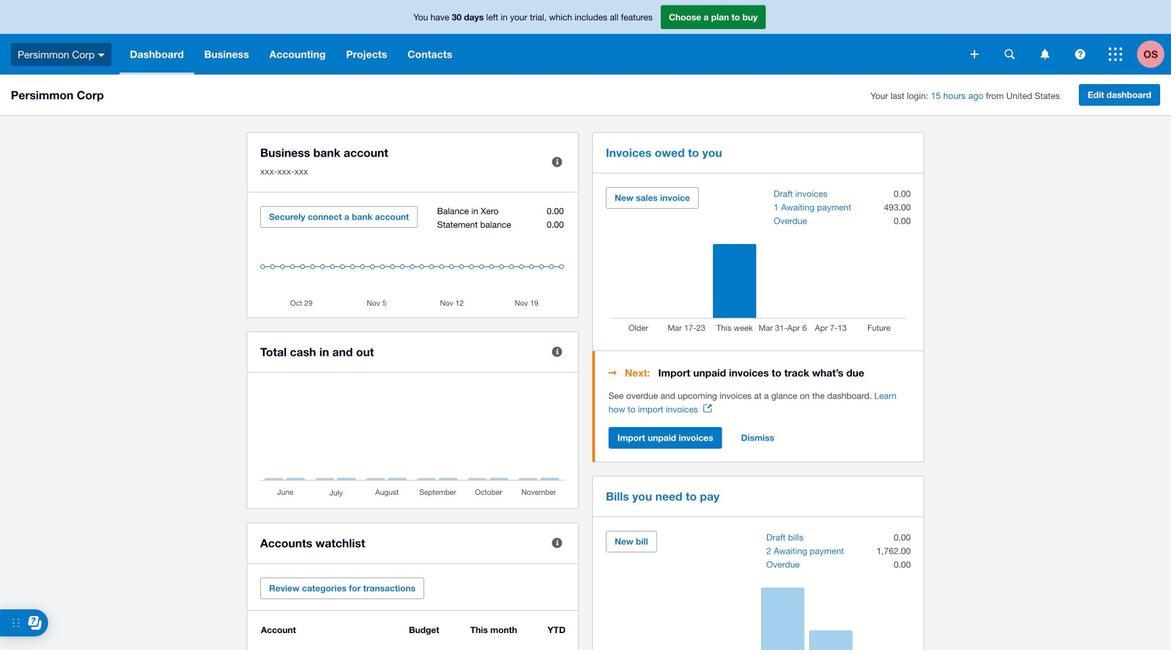 Task type: locate. For each thing, give the bounding box(es) containing it.
panel body document
[[609, 389, 911, 416], [609, 389, 911, 416]]

empty state bank feed widget with a tooltip explaining the feature. includes a 'securely connect a bank account' button and a data-less flat line graph marking four weekly dates, indicating future account balance tracking. image
[[260, 206, 566, 307]]

banner
[[0, 0, 1172, 75]]

svg image
[[1109, 47, 1123, 61], [1005, 49, 1015, 59], [1076, 49, 1086, 59], [98, 53, 105, 57]]

svg image
[[1041, 49, 1050, 59], [971, 50, 979, 58]]

heading
[[609, 365, 911, 381]]



Task type: describe. For each thing, give the bounding box(es) containing it.
0 horizontal spatial svg image
[[971, 50, 979, 58]]

empty state of the accounts watchlist widget, featuring a 'review categories for transactions' button and a data-less table with headings 'account,' 'budget,' 'this month,' and 'ytd.' image
[[260, 625, 566, 650]]

empty state widget for the total cash in and out feature, displaying a column graph summarising bank transaction data as total money in versus total money out across all connected bank accounts, enabling a visual comparison of the two amounts. image
[[260, 387, 566, 498]]

1 horizontal spatial svg image
[[1041, 49, 1050, 59]]

opens in a new tab image
[[704, 404, 712, 413]]



Task type: vqa. For each thing, say whether or not it's contained in the screenshot.
left or
no



